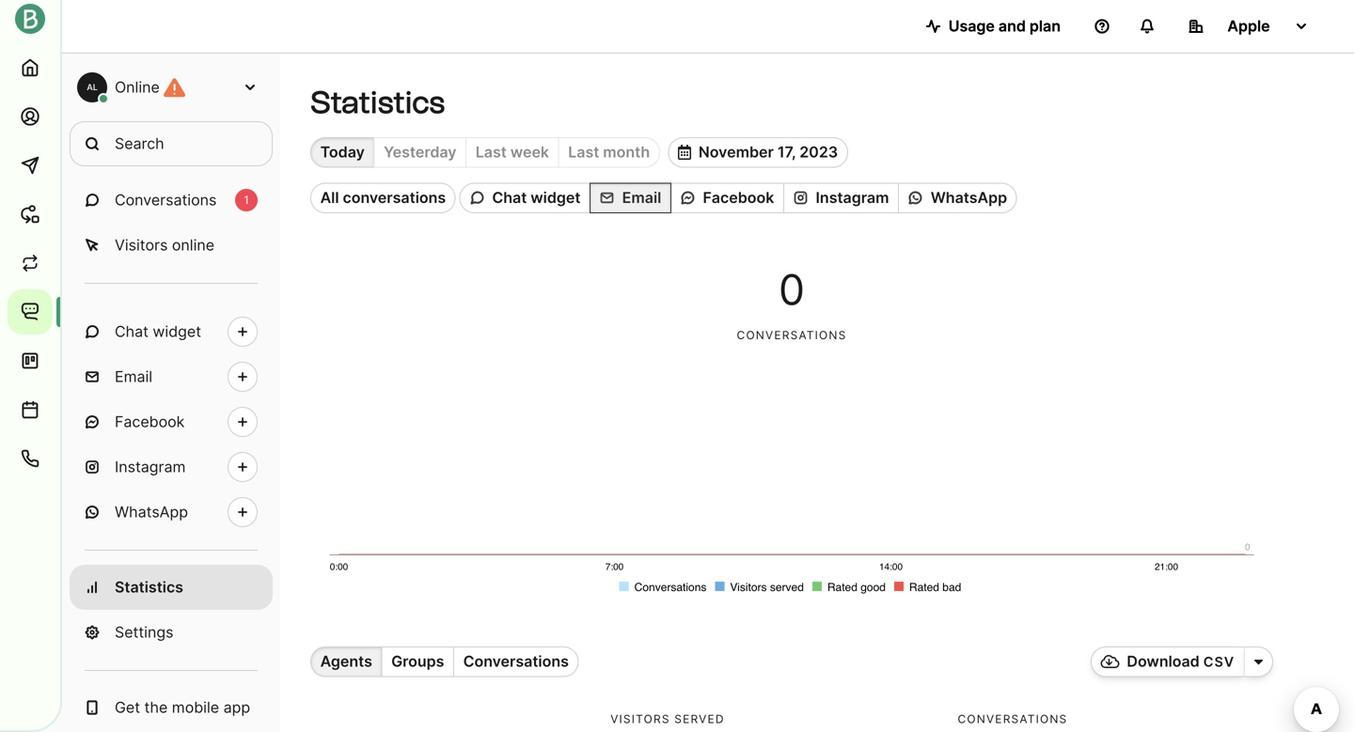 Task type: vqa. For each thing, say whether or not it's contained in the screenshot.
the connect corresponding to WhatsApp
no



Task type: describe. For each thing, give the bounding box(es) containing it.
email link
[[70, 355, 273, 400]]

visitors for visitors online
[[115, 236, 168, 254]]

instagram button
[[784, 183, 898, 213]]

groups
[[391, 653, 444, 671]]

served
[[675, 713, 725, 727]]

usage and plan button
[[911, 8, 1076, 45]]

apple
[[1228, 17, 1270, 35]]

all conversations button
[[310, 183, 456, 213]]

online
[[172, 236, 215, 254]]

email button
[[590, 183, 671, 213]]

2 horizontal spatial conversations
[[958, 713, 1068, 727]]

agents button
[[310, 647, 381, 678]]

get the mobile app
[[115, 699, 250, 717]]

1 horizontal spatial conversations
[[737, 329, 847, 342]]

whatsapp button
[[898, 183, 1018, 213]]

al
[[87, 82, 98, 92]]

settings link
[[70, 610, 273, 656]]

plan
[[1030, 17, 1061, 35]]

visitors online
[[115, 236, 215, 254]]

facebook inside 'link'
[[115, 413, 185, 431]]

0
[[779, 264, 805, 315]]

email inside "button"
[[622, 189, 662, 207]]

instagram inside button
[[816, 189, 889, 207]]

and
[[999, 17, 1026, 35]]

chat widget link
[[70, 309, 273, 355]]

november 17, 2023
[[699, 143, 838, 162]]

2023
[[800, 143, 838, 162]]

settings
[[115, 624, 173, 642]]

get the mobile app link
[[70, 686, 273, 731]]

statistics link
[[70, 565, 273, 610]]

0 horizontal spatial instagram
[[115, 458, 186, 476]]

conversations button
[[453, 647, 579, 678]]

november
[[699, 143, 774, 162]]

whatsapp inside "button"
[[931, 189, 1008, 207]]

1
[[244, 193, 249, 207]]

search
[[115, 135, 164, 153]]

groups button
[[381, 647, 453, 678]]

chat widget button
[[460, 183, 590, 213]]

chat inside button
[[492, 189, 527, 207]]

conversations inside button
[[463, 653, 569, 671]]

17,
[[778, 143, 796, 162]]



Task type: locate. For each thing, give the bounding box(es) containing it.
0 horizontal spatial chat widget
[[115, 323, 201, 341]]

statistics
[[310, 84, 445, 120], [115, 579, 183, 597]]

chat widget inside button
[[492, 189, 581, 207]]

agents
[[320, 653, 372, 671]]

0 horizontal spatial email
[[115, 368, 152, 386]]

facebook
[[703, 189, 774, 207], [115, 413, 185, 431]]

1 horizontal spatial visitors
[[611, 713, 670, 727]]

1 horizontal spatial statistics
[[310, 84, 445, 120]]

today
[[320, 143, 365, 162]]

download
[[1127, 653, 1200, 671]]

visitors served
[[611, 713, 725, 727]]

1 horizontal spatial widget
[[531, 189, 581, 207]]

widget up email 'link'
[[153, 323, 201, 341]]

whatsapp link
[[70, 490, 273, 535]]

today button
[[310, 137, 374, 168]]

apple button
[[1174, 8, 1324, 45]]

mobile
[[172, 699, 219, 717]]

whatsapp
[[931, 189, 1008, 207], [115, 503, 188, 522]]

visitors for visitors served
[[611, 713, 670, 727]]

widget inside button
[[531, 189, 581, 207]]

usage
[[949, 17, 995, 35]]

chat widget left email "button" on the left top of page
[[492, 189, 581, 207]]

the
[[144, 699, 168, 717]]

0 horizontal spatial conversations
[[343, 189, 446, 207]]

1 vertical spatial conversations
[[737, 329, 847, 342]]

1 horizontal spatial chat widget
[[492, 189, 581, 207]]

instagram down the 2023
[[816, 189, 889, 207]]

facebook down email 'link'
[[115, 413, 185, 431]]

0 horizontal spatial widget
[[153, 323, 201, 341]]

solo image
[[1254, 655, 1264, 670]]

online
[[115, 78, 160, 96]]

email inside 'link'
[[115, 368, 152, 386]]

get
[[115, 699, 140, 717]]

all conversations
[[320, 189, 446, 207]]

instagram down facebook 'link'
[[115, 458, 186, 476]]

1 vertical spatial conversations
[[463, 653, 569, 671]]

visitors left the served
[[611, 713, 670, 727]]

conversations
[[115, 191, 217, 209], [463, 653, 569, 671], [958, 713, 1068, 727]]

conversations inside all conversations button
[[343, 189, 446, 207]]

widget left email "button" on the left top of page
[[531, 189, 581, 207]]

email down "chat widget" link
[[115, 368, 152, 386]]

1 vertical spatial visitors
[[611, 713, 670, 727]]

facebook inside "button"
[[703, 189, 774, 207]]

0 horizontal spatial chat
[[115, 323, 149, 341]]

1 vertical spatial facebook
[[115, 413, 185, 431]]

download csv
[[1127, 653, 1235, 671]]

1 horizontal spatial whatsapp
[[931, 189, 1008, 207]]

facebook link
[[70, 400, 273, 445]]

statistics up today on the left of page
[[310, 84, 445, 120]]

0 vertical spatial visitors
[[115, 236, 168, 254]]

1 vertical spatial email
[[115, 368, 152, 386]]

1 horizontal spatial instagram
[[816, 189, 889, 207]]

november 17, 2023 button
[[668, 137, 848, 168]]

0 horizontal spatial conversations
[[115, 191, 217, 209]]

1 vertical spatial widget
[[153, 323, 201, 341]]

search link
[[70, 121, 273, 166]]

1 vertical spatial chat widget
[[115, 323, 201, 341]]

chat widget up email 'link'
[[115, 323, 201, 341]]

0 vertical spatial chat widget
[[492, 189, 581, 207]]

conversations right all
[[343, 189, 446, 207]]

0 vertical spatial instagram
[[816, 189, 889, 207]]

0 vertical spatial widget
[[531, 189, 581, 207]]

visitors online link
[[70, 223, 273, 268]]

1 horizontal spatial conversations
[[463, 653, 569, 671]]

instagram
[[816, 189, 889, 207], [115, 458, 186, 476]]

all
[[320, 189, 339, 207]]

facebook button
[[671, 183, 784, 213]]

1 horizontal spatial chat
[[492, 189, 527, 207]]

chat
[[492, 189, 527, 207], [115, 323, 149, 341]]

1 horizontal spatial facebook
[[703, 189, 774, 207]]

csv
[[1204, 654, 1235, 671]]

conversations
[[343, 189, 446, 207], [737, 329, 847, 342]]

chat widget
[[492, 189, 581, 207], [115, 323, 201, 341]]

0 horizontal spatial facebook
[[115, 413, 185, 431]]

instagram link
[[70, 445, 273, 490]]

0 vertical spatial conversations
[[343, 189, 446, 207]]

facebook down november
[[703, 189, 774, 207]]

1 horizontal spatial email
[[622, 189, 662, 207]]

0 vertical spatial chat
[[492, 189, 527, 207]]

0 horizontal spatial statistics
[[115, 579, 183, 597]]

email
[[622, 189, 662, 207], [115, 368, 152, 386]]

usage and plan
[[949, 17, 1061, 35]]

0 horizontal spatial visitors
[[115, 236, 168, 254]]

0 horizontal spatial whatsapp
[[115, 503, 188, 522]]

email left facebook "button"
[[622, 189, 662, 207]]

visitors left online on the top left
[[115, 236, 168, 254]]

0 vertical spatial facebook
[[703, 189, 774, 207]]

visitors
[[115, 236, 168, 254], [611, 713, 670, 727]]

1 vertical spatial statistics
[[115, 579, 183, 597]]

widget
[[531, 189, 581, 207], [153, 323, 201, 341]]

0 vertical spatial whatsapp
[[931, 189, 1008, 207]]

0 vertical spatial email
[[622, 189, 662, 207]]

0 vertical spatial conversations
[[115, 191, 217, 209]]

1 vertical spatial instagram
[[115, 458, 186, 476]]

statistics up the settings
[[115, 579, 183, 597]]

1 vertical spatial whatsapp
[[115, 503, 188, 522]]

conversations down 0
[[737, 329, 847, 342]]

app
[[223, 699, 250, 717]]

1 vertical spatial chat
[[115, 323, 149, 341]]

0 vertical spatial statistics
[[310, 84, 445, 120]]

2 vertical spatial conversations
[[958, 713, 1068, 727]]



